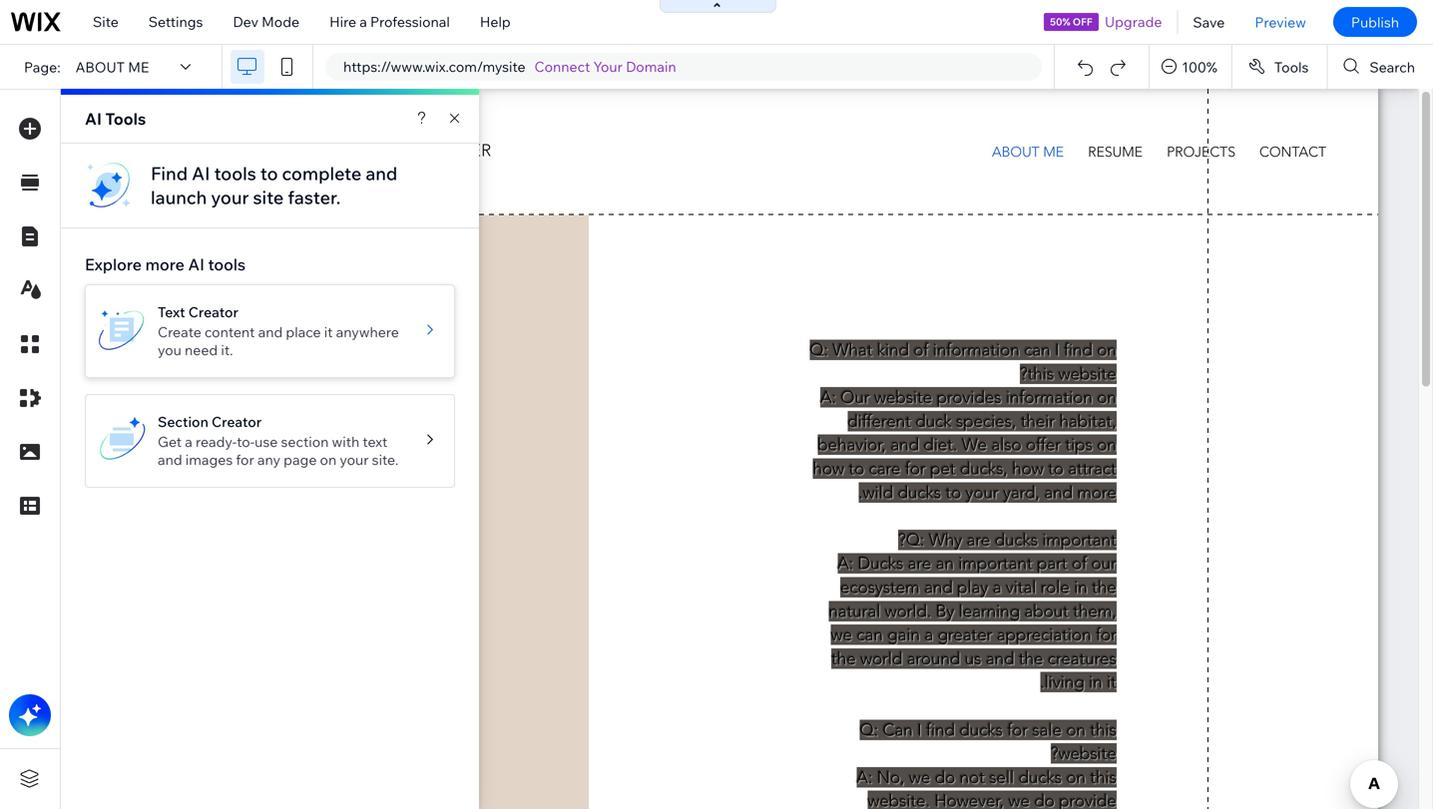 Task type: locate. For each thing, give the bounding box(es) containing it.
tools button
[[1233, 45, 1327, 89]]

1 vertical spatial a
[[185, 433, 193, 451]]

dev
[[233, 13, 259, 30]]

your left site
[[211, 186, 249, 209]]

section creator get a ready-to-use section with text and images for any page on your site.
[[158, 413, 399, 469]]

creator up to-
[[212, 413, 262, 431]]

section
[[281, 433, 329, 451]]

ai
[[85, 109, 102, 129], [192, 162, 210, 185], [188, 255, 205, 275]]

upgrade
[[1105, 13, 1162, 30]]

more
[[145, 255, 185, 275]]

1 horizontal spatial a
[[360, 13, 367, 30]]

tools down me on the top left
[[105, 109, 146, 129]]

your
[[211, 186, 249, 209], [340, 451, 369, 469]]

a right the hire
[[360, 13, 367, 30]]

1 vertical spatial creator
[[212, 413, 262, 431]]

0 vertical spatial tools
[[214, 162, 256, 185]]

you
[[158, 341, 182, 359]]

0 horizontal spatial and
[[158, 451, 182, 469]]

professional
[[370, 13, 450, 30]]

0 vertical spatial ai
[[85, 109, 102, 129]]

0 horizontal spatial your
[[211, 186, 249, 209]]

ai right the find
[[192, 162, 210, 185]]

get
[[158, 433, 182, 451]]

1 horizontal spatial tools
[[1275, 58, 1309, 76]]

1 vertical spatial tools
[[105, 109, 146, 129]]

0 vertical spatial creator
[[188, 303, 238, 321]]

0 vertical spatial tools
[[1275, 58, 1309, 76]]

0 vertical spatial your
[[211, 186, 249, 209]]

and right complete
[[366, 162, 398, 185]]

hire
[[329, 13, 357, 30]]

0 vertical spatial a
[[360, 13, 367, 30]]

with
[[332, 433, 360, 451]]

2 vertical spatial and
[[158, 451, 182, 469]]

tools down preview
[[1275, 58, 1309, 76]]

creator
[[188, 303, 238, 321], [212, 413, 262, 431]]

and inside find ai tools to complete and launch your site faster.
[[366, 162, 398, 185]]

a
[[360, 13, 367, 30], [185, 433, 193, 451]]

1 horizontal spatial and
[[258, 323, 283, 341]]

place
[[286, 323, 321, 341]]

tools
[[214, 162, 256, 185], [208, 255, 246, 275]]

1 vertical spatial ai
[[192, 162, 210, 185]]

0 horizontal spatial a
[[185, 433, 193, 451]]

hire a professional
[[329, 13, 450, 30]]

and inside section creator get a ready-to-use section with text and images for any page on your site.
[[158, 451, 182, 469]]

creator up content
[[188, 303, 238, 321]]

and left 'place'
[[258, 323, 283, 341]]

2 vertical spatial ai
[[188, 255, 205, 275]]

1 vertical spatial tools
[[208, 255, 246, 275]]

100%
[[1182, 58, 1218, 76]]

text
[[363, 433, 388, 451]]

ai inside find ai tools to complete and launch your site faster.
[[192, 162, 210, 185]]

creator inside text creator create content and place it anywhere you need it.
[[188, 303, 238, 321]]

1 horizontal spatial your
[[340, 451, 369, 469]]

to-
[[237, 433, 255, 451]]

tools right the more
[[208, 255, 246, 275]]

dev mode
[[233, 13, 300, 30]]

1 vertical spatial and
[[258, 323, 283, 341]]

2 horizontal spatial and
[[366, 162, 398, 185]]

https://www.wix.com/mysite
[[343, 58, 526, 75]]

text
[[158, 303, 185, 321]]

on
[[320, 451, 337, 469]]

settings
[[149, 13, 203, 30]]

explore
[[85, 255, 142, 275]]

preview
[[1255, 13, 1307, 31]]

a inside section creator get a ready-to-use section with text and images for any page on your site.
[[185, 433, 193, 451]]

publish
[[1352, 13, 1400, 31]]

it.
[[221, 341, 233, 359]]

your inside find ai tools to complete and launch your site faster.
[[211, 186, 249, 209]]

tools
[[1275, 58, 1309, 76], [105, 109, 146, 129]]

1 vertical spatial your
[[340, 451, 369, 469]]

and down get
[[158, 451, 182, 469]]

your down with
[[340, 451, 369, 469]]

anywhere
[[336, 323, 399, 341]]

about
[[75, 58, 125, 76]]

search button
[[1328, 45, 1434, 89]]

creator inside section creator get a ready-to-use section with text and images for any page on your site.
[[212, 413, 262, 431]]

save
[[1193, 13, 1225, 31]]

0 vertical spatial and
[[366, 162, 398, 185]]

ai right the more
[[188, 255, 205, 275]]

create
[[158, 323, 201, 341]]

and
[[366, 162, 398, 185], [258, 323, 283, 341], [158, 451, 182, 469]]

ai down about
[[85, 109, 102, 129]]

ready-
[[196, 433, 237, 451]]

tools left to
[[214, 162, 256, 185]]

help
[[480, 13, 511, 30]]

a right get
[[185, 433, 193, 451]]

100% button
[[1150, 45, 1232, 89]]

your inside section creator get a ready-to-use section with text and images for any page on your site.
[[340, 451, 369, 469]]

use
[[255, 433, 278, 451]]

0 horizontal spatial tools
[[105, 109, 146, 129]]

50%
[[1050, 15, 1071, 28]]



Task type: vqa. For each thing, say whether or not it's contained in the screenshot.
left And
yes



Task type: describe. For each thing, give the bounding box(es) containing it.
need
[[185, 341, 218, 359]]

find ai tools to complete and launch your site faster.
[[151, 162, 398, 209]]

find
[[151, 162, 188, 185]]

search
[[1370, 58, 1416, 76]]

it
[[324, 323, 333, 341]]

section
[[158, 413, 209, 431]]

me
[[128, 58, 149, 76]]

connect
[[535, 58, 590, 75]]

tools inside find ai tools to complete and launch your site faster.
[[214, 162, 256, 185]]

site.
[[372, 451, 399, 469]]

to
[[260, 162, 278, 185]]

about me
[[75, 58, 149, 76]]

your
[[594, 58, 623, 75]]

and inside text creator create content and place it anywhere you need it.
[[258, 323, 283, 341]]

explore more ai tools
[[85, 255, 246, 275]]

tools inside button
[[1275, 58, 1309, 76]]

content
[[205, 323, 255, 341]]

mode
[[262, 13, 300, 30]]

images
[[185, 451, 233, 469]]

text creator create content and place it anywhere you need it.
[[158, 303, 399, 359]]

site
[[253, 186, 284, 209]]

for
[[236, 451, 254, 469]]

complete
[[282, 162, 362, 185]]

any
[[257, 451, 281, 469]]

domain
[[626, 58, 677, 75]]

faster.
[[288, 186, 341, 209]]

off
[[1073, 15, 1093, 28]]

launch
[[151, 186, 207, 209]]

preview button
[[1240, 0, 1322, 44]]

creator for text creator
[[188, 303, 238, 321]]

ai tools
[[85, 109, 146, 129]]

https://www.wix.com/mysite connect your domain
[[343, 58, 677, 75]]

50% off
[[1050, 15, 1093, 28]]

publish button
[[1334, 7, 1418, 37]]

page
[[284, 451, 317, 469]]

creator for section creator
[[212, 413, 262, 431]]

site
[[93, 13, 119, 30]]

save button
[[1178, 0, 1240, 44]]



